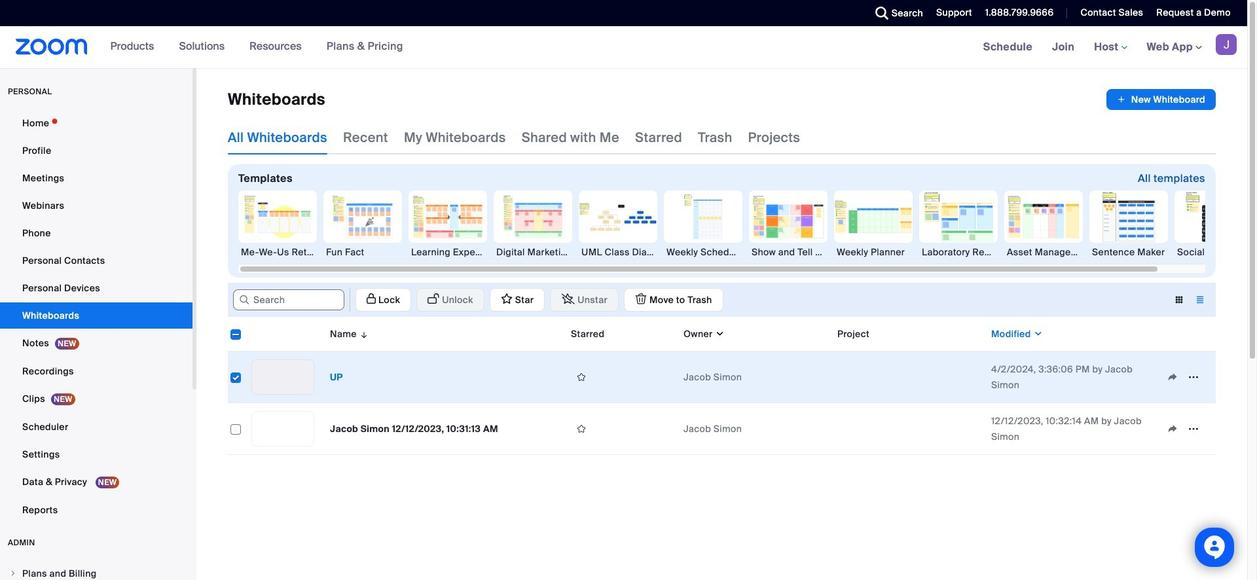 Task type: describe. For each thing, give the bounding box(es) containing it.
zoom logo image
[[16, 39, 87, 55]]

thumbnail of up image
[[252, 360, 314, 394]]

social emotional learning element
[[1175, 246, 1253, 259]]

click to star the whiteboard jacob simon 12/12/2023, 10:31:13 am image
[[571, 423, 592, 435]]

list mode, selected image
[[1190, 294, 1211, 306]]

up, modified at apr 02, 2024 by jacob simon, link image
[[251, 359, 314, 395]]

jacob simon 12/12/2023, 10:31:13 am element
[[330, 423, 498, 435]]

profile picture image
[[1216, 34, 1237, 55]]

add image
[[1117, 93, 1126, 106]]

right image
[[9, 570, 17, 578]]

click to star the whiteboard up image
[[571, 371, 592, 383]]

show and tell with a twist element
[[749, 246, 828, 259]]

me-we-us retrospective element
[[238, 246, 317, 259]]

asset management element
[[1004, 246, 1083, 259]]

more options for up image
[[1183, 371, 1204, 383]]

down image
[[1031, 327, 1043, 340]]

thumbnail of jacob simon 12/12/2023, 10:31:13 am image
[[252, 412, 314, 446]]

cell for share image related to more options for up icon
[[832, 352, 986, 403]]

uml class diagram element
[[579, 246, 657, 259]]

share image for more options for jacob simon 12/12/2023, 10:31:13 am image
[[1162, 423, 1183, 435]]

up element
[[330, 371, 343, 383]]



Task type: locate. For each thing, give the bounding box(es) containing it.
tabs of all whiteboard page tab list
[[228, 120, 800, 155]]

2 cell from the top
[[832, 426, 986, 432]]

product information navigation
[[101, 26, 413, 68]]

1 share image from the top
[[1162, 371, 1183, 383]]

meetings navigation
[[973, 26, 1247, 69]]

1 vertical spatial cell
[[832, 426, 986, 432]]

menu item
[[0, 561, 193, 580]]

personal menu menu
[[0, 110, 193, 524]]

fun fact element
[[323, 246, 402, 259]]

grid mode, not selected image
[[1169, 294, 1190, 306]]

share image up more options for jacob simon 12/12/2023, 10:31:13 am image
[[1162, 371, 1183, 383]]

sentence maker element
[[1090, 246, 1168, 259]]

share image
[[1162, 371, 1183, 383], [1162, 423, 1183, 435]]

arrow down image
[[357, 326, 369, 342]]

1 cell from the top
[[832, 352, 986, 403]]

laboratory report element
[[919, 246, 998, 259]]

weekly schedule element
[[664, 246, 743, 259]]

share image for more options for up icon
[[1162, 371, 1183, 383]]

application
[[1107, 89, 1216, 110], [350, 288, 729, 312], [228, 317, 1226, 465], [1162, 367, 1211, 387], [1162, 419, 1211, 439]]

share image down more options for up icon
[[1162, 423, 1183, 435]]

0 vertical spatial cell
[[832, 352, 986, 403]]

digital marketing canvas element
[[494, 246, 572, 259]]

more options for jacob simon 12/12/2023, 10:31:13 am image
[[1183, 423, 1204, 435]]

cell for more options for jacob simon 12/12/2023, 10:31:13 am image share image
[[832, 426, 986, 432]]

weekly planner element
[[834, 246, 913, 259]]

2 share image from the top
[[1162, 423, 1183, 435]]

cell
[[832, 352, 986, 403], [832, 426, 986, 432]]

0 vertical spatial share image
[[1162, 371, 1183, 383]]

learning experience canvas element
[[409, 246, 487, 259]]

Search text field
[[233, 290, 344, 311]]

banner
[[0, 26, 1247, 69]]

1 vertical spatial share image
[[1162, 423, 1183, 435]]



Task type: vqa. For each thing, say whether or not it's contained in the screenshot.
timer image
no



